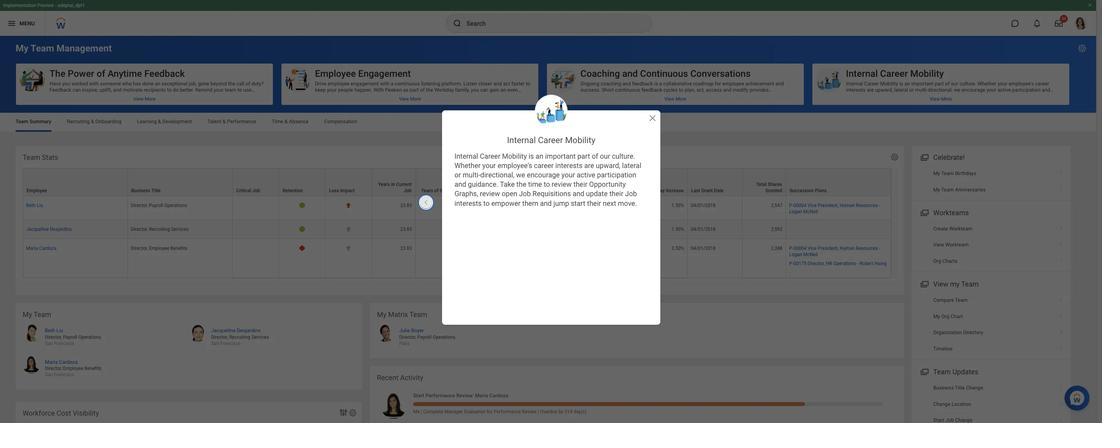Task type: locate. For each thing, give the bounding box(es) containing it.
cardoza for the topmost maria cardoza link
[[39, 246, 56, 251]]

1 vertical spatial beth liu
[[45, 328, 63, 333]]

activity
[[400, 374, 423, 382]]

move. inside 'main content'
[[1002, 99, 1016, 105]]

0 vertical spatial participation
[[1012, 87, 1041, 93]]

p- right 2,547
[[789, 203, 794, 208]]

a down continuous
[[659, 81, 662, 87]]

1 menu group image from the top
[[919, 207, 929, 218]]

0 horizontal spatial years
[[378, 182, 390, 187]]

2 vertical spatial p-
[[789, 261, 794, 266]]

org left charts
[[933, 258, 941, 264]]

open
[[995, 93, 1007, 99], [502, 190, 517, 198]]

human up p-00175 director, hr operations - robert hsing link at the bottom right of page
[[840, 246, 855, 251]]

benefits down director, payroll operations san francisco
[[84, 366, 101, 371]]

is high potential
[[463, 188, 497, 193]]

anytime
[[108, 68, 142, 79]]

employee up modify
[[723, 81, 744, 87]]

action
[[424, 93, 438, 99]]

you up improve
[[471, 87, 479, 93]]

0 vertical spatial workteam
[[949, 226, 973, 232]]

1 & from the left
[[91, 119, 94, 124]]

human for first p-00004 vice president, human resources - logan mcneil link from the top of the team stats element
[[840, 203, 855, 208]]

continuous inside ongoing coaching and feedback is a collaborative roadmap for employee achievement and success.  short continuous feedback cycles to plan, act, access and modify provides acknowledgement, correction and positive outcomes.
[[615, 87, 640, 93]]

rating inside current performance rating
[[509, 188, 523, 193]]

1 vertical spatial services
[[251, 334, 269, 340]]

director, inside director, recruiting services san francisco
[[211, 334, 228, 340]]

1 p-00004 vice president, human resources - logan mcneil from the top
[[789, 203, 880, 215]]

last left increase at right top
[[647, 188, 656, 193]]

them
[[933, 99, 945, 105], [522, 199, 538, 207]]

my for my matrix team
[[377, 310, 386, 319]]

1 vertical spatial whether
[[455, 161, 481, 170]]

payroll down boyer on the bottom left of the page
[[417, 334, 432, 340]]

& right learning
[[158, 119, 161, 124]]

resources
[[856, 203, 878, 208], [856, 246, 878, 251]]

1 vertical spatial p-00004 vice president, human resources - logan mcneil link
[[789, 244, 880, 257]]

1 vertical spatial active
[[577, 171, 595, 179]]

mcneil up 00175
[[803, 252, 818, 257]]

as
[[403, 87, 409, 93]]

1 vertical spatial benefits
[[84, 366, 101, 371]]

can down worked
[[73, 87, 81, 93]]

this worker has low retention risk. image up this worker has a high retention risk - immediate action needed. "icon"
[[299, 226, 305, 232]]

and inside "have you worked with someone who has done an exceptional job, gone beyond the call of duty? feedback can inspire, uplift, and motivate recipients to do better.  remind your team to use 'anytime' feedback to recognize others."
[[113, 87, 122, 93]]

2 chevron right image from the top
[[1056, 239, 1066, 247]]

1 vertical spatial 23.83
[[400, 227, 412, 232]]

the loss of this employee would be catastrophic or critical to the organization. image
[[346, 202, 352, 208]]

hr
[[826, 261, 832, 266]]

you inside "have you worked with someone who has done an exceptional job, gone beyond the call of duty? feedback can inspire, uplift, and motivate recipients to do better.  remind your team to use 'anytime' feedback to recognize others."
[[62, 81, 70, 87]]

0 vertical spatial 1.50%
[[672, 203, 684, 208]]

director, inside director, employee benefits san francisco
[[45, 366, 62, 371]]

start job change
[[933, 417, 973, 423]]

interests
[[846, 87, 866, 93], [884, 99, 904, 105], [555, 161, 583, 170], [455, 199, 482, 207]]

this worker has low retention risk. image
[[299, 202, 305, 208], [299, 226, 305, 232]]

maria cardoza for maria cardoza link inside the list item
[[45, 359, 78, 365]]

onboarding
[[95, 119, 121, 124]]

2 00004 from the top
[[793, 246, 807, 251]]

23.83
[[400, 203, 412, 208], [400, 227, 412, 232], [400, 246, 412, 251]]

people up understanding
[[338, 87, 353, 93]]

my for my team management
[[16, 43, 28, 54]]

list containing beth liu
[[23, 321, 355, 383]]

graphs,
[[961, 93, 978, 99], [455, 190, 478, 198]]

1 last from the left
[[647, 188, 656, 193]]

3 chevron right image from the top
[[1056, 255, 1066, 263]]

of
[[97, 68, 105, 79], [246, 81, 250, 87], [945, 81, 950, 87], [420, 87, 425, 93], [365, 93, 370, 99], [592, 152, 598, 160], [434, 188, 439, 193]]

people down peakon
[[382, 93, 398, 99]]

2 & from the left
[[158, 119, 161, 124]]

san for maria cardoza
[[45, 372, 53, 378]]

logan up 00175
[[789, 252, 802, 257]]

duty?
[[252, 81, 264, 87]]

recruiting for director, recruiting services san francisco
[[229, 334, 250, 340]]

00004 down succession
[[793, 203, 807, 208]]

jacqueline desjardins link inside list item
[[211, 326, 261, 333]]

jacqueline for team
[[211, 328, 236, 333]]

0 vertical spatial the loss of this employee would be moderate or significant to the organization. image
[[346, 226, 352, 232]]

0 horizontal spatial participation
[[597, 171, 636, 179]]

00004 up 00175
[[793, 246, 807, 251]]

next
[[991, 99, 1001, 105], [603, 199, 616, 207]]

2 this worker has low retention risk. image from the top
[[299, 226, 305, 232]]

access
[[706, 87, 722, 93]]

1 with from the left
[[89, 81, 99, 87]]

change up the start job change
[[933, 401, 951, 407]]

4 chevron right image from the top
[[1056, 311, 1066, 318]]

for right evaluation
[[487, 409, 493, 414]]

business for business title change
[[933, 385, 954, 391]]

payroll up director, employee benefits san francisco
[[63, 334, 77, 340]]

feedback up exceptional
[[144, 68, 185, 79]]

0 vertical spatial are
[[867, 87, 874, 93]]

business title button
[[128, 168, 232, 196]]

1 horizontal spatial internal career mobility is an important part of our culture. whether your employee's career interests are upward, lateral or multi-directional, we encourage your active participation and guidance. take the time to review their opportunity graphs, review open job requisitions and update their job interests to empower them and jump start their next move.
[[846, 81, 1055, 105]]

list for team updates
[[912, 380, 1071, 423]]

employee inside director, employee benefits san francisco
[[63, 366, 83, 371]]

payroll down business title
[[149, 203, 163, 208]]

1 vertical spatial vice
[[808, 246, 817, 251]]

francisco inside director, payroll operations san francisco
[[54, 341, 74, 346]]

organization directory link
[[912, 324, 1071, 341]]

drive
[[315, 81, 326, 87]]

list containing create workteam
[[912, 221, 1071, 269]]

our inside 'main content'
[[951, 81, 958, 87]]

4 chevron right image from the top
[[1056, 414, 1066, 422]]

pay left increase at right top
[[657, 188, 665, 193]]

maria cardoza list item
[[23, 356, 189, 378]]

francisco for liu
[[54, 341, 74, 346]]

services inside team stats element
[[171, 227, 189, 232]]

payroll inside director, payroll operations paris
[[417, 334, 432, 340]]

feedback
[[632, 81, 653, 87], [642, 87, 662, 93]]

worked
[[72, 81, 88, 87]]

team stats element
[[16, 146, 904, 295]]

23.83 for director, employee benefits
[[400, 246, 412, 251]]

san inside director, payroll operations san francisco
[[45, 341, 53, 346]]

chevron right image for my team anniversaries
[[1056, 184, 1066, 192]]

1 chevron right image from the top
[[1056, 184, 1066, 192]]

rating up 'meets expectations - performance in line with a solid team contributor.' image
[[509, 188, 523, 193]]

menu group image
[[919, 207, 929, 218], [919, 366, 929, 377]]

1 chevron right image from the top
[[1056, 168, 1066, 175]]

menu group image
[[919, 152, 929, 162], [919, 278, 929, 289]]

act,
[[697, 87, 705, 93]]

1 horizontal spatial |
[[538, 409, 539, 414]]

1 vertical spatial 00004
[[793, 246, 807, 251]]

julie
[[399, 328, 410, 333]]

2 the loss of this employee would be moderate or significant to the organization. image from the top
[[346, 245, 352, 251]]

start inside recent activity element
[[413, 393, 424, 399]]

rating for previous performance rating
[[555, 188, 569, 193]]

cell
[[233, 196, 279, 220], [233, 220, 279, 239], [459, 220, 506, 239], [506, 220, 552, 239], [552, 220, 598, 239], [598, 220, 639, 239], [786, 220, 891, 239], [233, 239, 279, 278], [459, 239, 506, 278], [506, 239, 552, 278], [552, 239, 598, 278], [598, 239, 639, 278]]

p-00004 vice president, human resources - logan mcneil up p-00175 director, hr operations - robert hsing link at the bottom right of page
[[789, 246, 880, 257]]

2 23.83 from the top
[[400, 227, 412, 232]]

0 vertical spatial graphs,
[[961, 93, 978, 99]]

menu group image left celebrate!
[[919, 152, 929, 162]]

1 vertical spatial this worker has low retention risk. image
[[299, 226, 305, 232]]

a up peakon
[[391, 81, 394, 87]]

chevron right image for workteams
[[1056, 223, 1066, 231]]

1 horizontal spatial cardoza
[[59, 359, 78, 365]]

vice up p-00175 director, hr operations - robert hsing link at the bottom right of page
[[808, 246, 817, 251]]

beth liu list item
[[23, 324, 189, 346]]

implementation preview -   adeptai_dpt1 banner
[[0, 0, 1096, 36]]

guidance. inside 'main content'
[[846, 93, 868, 99]]

start inside list
[[933, 417, 944, 423]]

1 horizontal spatial employee's
[[1009, 81, 1034, 87]]

loss impact button
[[326, 168, 372, 196]]

p- left 'hr'
[[789, 261, 794, 266]]

workteam inside create workteam link
[[949, 226, 973, 232]]

charts
[[943, 258, 958, 264]]

jacqueline desjardins link for team
[[211, 326, 261, 333]]

rating
[[509, 188, 523, 193], [555, 188, 569, 193]]

1 horizontal spatial current
[[509, 175, 525, 181]]

implementation
[[3, 3, 36, 8]]

can down closer
[[480, 87, 489, 93]]

0 vertical spatial menu group image
[[919, 152, 929, 162]]

row containing current performance rating
[[23, 168, 891, 196]]

their
[[922, 93, 932, 99], [863, 99, 873, 105], [980, 99, 990, 105], [574, 180, 587, 188], [609, 190, 623, 198], [587, 199, 601, 207]]

1 horizontal spatial important
[[911, 81, 934, 87]]

jacqueline desjardins inside list item
[[211, 328, 261, 333]]

2 total from the left
[[756, 182, 767, 187]]

1 horizontal spatial is
[[654, 81, 658, 87]]

maria cardoza inside team stats element
[[26, 246, 56, 251]]

cardoza for maria cardoza link inside the list item
[[59, 359, 78, 365]]

total for granted
[[756, 182, 767, 187]]

beth inside list item
[[45, 328, 55, 333]]

1 horizontal spatial directional,
[[928, 87, 953, 93]]

chevron right image
[[1056, 184, 1066, 192], [1056, 239, 1066, 247], [1056, 255, 1066, 263], [1056, 311, 1066, 318], [1056, 327, 1066, 335], [1056, 343, 1066, 351], [1056, 382, 1066, 390], [1056, 398, 1066, 406]]

san
[[45, 341, 53, 346], [211, 341, 219, 346], [45, 372, 53, 378]]

feedback up 'anytime'
[[50, 87, 71, 93]]

row containing maria cardoza
[[23, 239, 891, 278]]

1 vertical spatial move.
[[618, 199, 637, 207]]

jacqueline inside list item
[[211, 328, 236, 333]]

4 & from the left
[[285, 119, 288, 124]]

are inside 'main content'
[[867, 87, 874, 93]]

p-00004 vice president, human resources - logan mcneil link down plans
[[789, 201, 880, 215]]

1 this worker has low retention risk. image from the top
[[299, 202, 305, 208]]

7 chevron right image from the top
[[1056, 382, 1066, 390]]

1 vertical spatial cardoza
[[59, 359, 78, 365]]

3 04/01/2018 from the top
[[691, 246, 716, 251]]

& right time
[[285, 119, 288, 124]]

1 04/01/2018 from the top
[[691, 203, 716, 208]]

1 vertical spatial jacqueline
[[211, 328, 236, 333]]

director, for director, payroll operations san francisco
[[45, 334, 62, 340]]

employee's inside 'main content'
[[1009, 81, 1034, 87]]

workteams
[[933, 209, 969, 217]]

3 row from the top
[[23, 220, 891, 239]]

list containing business title change
[[912, 380, 1071, 423]]

short
[[602, 87, 614, 93]]

president, up 'hr'
[[818, 246, 839, 251]]

performance up 'meets expectations - performance in line with a solid team contributor.' image
[[509, 182, 536, 187]]

mcneil down succession plans
[[803, 209, 818, 215]]

mcneil for first p-00004 vice president, human resources - logan mcneil link from the top of the team stats element
[[803, 209, 818, 215]]

2 view from the top
[[933, 280, 949, 288]]

p- for p-00004 vice president, human resources - logan mcneil link within the items selected list
[[789, 246, 794, 251]]

pay down annual at the top right of page
[[627, 188, 635, 193]]

title inside business title popup button
[[151, 188, 161, 193]]

0 horizontal spatial whether
[[455, 161, 481, 170]]

1 horizontal spatial graphs,
[[961, 93, 978, 99]]

00004 inside items selected list
[[793, 246, 807, 251]]

this worker has a high retention risk - immediate action needed. image
[[299, 245, 305, 251]]

0 vertical spatial career
[[1035, 81, 1049, 87]]

0 vertical spatial directional,
[[928, 87, 953, 93]]

employee inside ongoing coaching and feedback is a collaborative roadmap for employee achievement and success.  short continuous feedback cycles to plan, act, access and modify provides acknowledgement, correction and positive outcomes.
[[723, 81, 744, 87]]

graphs, inside 'main content'
[[961, 93, 978, 99]]

jacqueline desjardins link
[[26, 225, 72, 232], [211, 326, 261, 333]]

4 row from the top
[[23, 239, 891, 278]]

1 vertical spatial we
[[516, 171, 525, 179]]

1 vertical spatial beth
[[45, 328, 55, 333]]

maria for maria cardoza link inside the list item
[[45, 359, 58, 365]]

1 vertical spatial opportunity
[[589, 180, 626, 188]]

0 horizontal spatial directional,
[[480, 171, 515, 179]]

total left shares at the right top of page
[[756, 182, 767, 187]]

chevron right image inside my org chart link
[[1056, 311, 1066, 318]]

1 horizontal spatial can
[[480, 87, 489, 93]]

chevron right image for my org chart
[[1056, 311, 1066, 318]]

performance down previous
[[555, 182, 583, 187]]

2 vertical spatial change
[[955, 417, 973, 423]]

with
[[374, 87, 384, 93]]

francisco inside director, recruiting services san francisco
[[220, 341, 240, 346]]

recruiting inside director, recruiting services san francisco
[[229, 334, 250, 340]]

active
[[998, 87, 1011, 93], [577, 171, 595, 179]]

row
[[23, 168, 891, 196], [23, 196, 891, 220], [23, 220, 891, 239], [23, 239, 891, 278]]

2 mcneil from the top
[[803, 252, 818, 257]]

director, for director, employee benefits san francisco
[[45, 366, 62, 371]]

2 chevron right image from the top
[[1056, 223, 1066, 231]]

chevron right image inside business title change link
[[1056, 382, 1066, 390]]

maria inside recent activity element
[[475, 393, 488, 399]]

human for p-00004 vice president, human resources - logan mcneil link within the items selected list
[[840, 246, 855, 251]]

director,
[[131, 203, 148, 208], [131, 227, 148, 232], [131, 246, 148, 251], [808, 261, 825, 266], [45, 334, 62, 340], [211, 334, 228, 340], [399, 334, 416, 340], [45, 366, 62, 371]]

chevron right image inside compare team link
[[1056, 295, 1066, 302]]

employee up drive
[[315, 68, 356, 79]]

current up 'meets expectations - performance in line with a solid team contributor.' image
[[509, 175, 525, 181]]

president, for first p-00004 vice president, human resources - logan mcneil link from the top of the team stats element
[[818, 203, 839, 208]]

0 vertical spatial this worker has low retention risk. image
[[299, 202, 305, 208]]

you inside "drive employee engagement with a continuous listening platform. listen closer and act faster to keep your people happier. with peakon as part of the workday family, you can gain an even deeper understanding of your people and create action plans that improve engagement and bottom-line results."
[[471, 87, 479, 93]]

engagement down gain
[[482, 93, 510, 99]]

p-00004 vice president, human resources - logan mcneil link inside items selected list
[[789, 244, 880, 257]]

benefits inside team stats element
[[170, 246, 187, 251]]

p- for p-00175 director, hr operations - robert hsing link at the bottom right of page
[[789, 261, 794, 266]]

2 p-00004 vice president, human resources - logan mcneil from the top
[[789, 246, 880, 257]]

this worker has low retention risk. image down the retention
[[299, 202, 305, 208]]

0 horizontal spatial pay
[[627, 188, 635, 193]]

2 p-00004 vice president, human resources - logan mcneil link from the top
[[789, 244, 880, 257]]

2 a from the left
[[659, 81, 662, 87]]

director, inside director, payroll operations san francisco
[[45, 334, 62, 340]]

the loss of this employee would be moderate or significant to the organization. image for director, employee benefits
[[346, 245, 352, 251]]

the loss of this employee would be moderate or significant to the organization. image
[[346, 226, 352, 232], [346, 245, 352, 251]]

1 view from the top
[[933, 242, 944, 248]]

2 can from the left
[[480, 87, 489, 93]]

1 vertical spatial 04/01/2018
[[691, 227, 716, 232]]

employee down director, payroll operations san francisco
[[63, 366, 83, 371]]

jacqueline desjardins list item
[[189, 324, 355, 346]]

beth
[[26, 203, 36, 208], [45, 328, 55, 333]]

years left in
[[378, 182, 390, 187]]

jacqueline desjardins
[[26, 227, 72, 232], [211, 328, 261, 333]]

desjardins inside team stats element
[[50, 227, 72, 232]]

0 vertical spatial change
[[966, 385, 983, 391]]

payroll inside team stats element
[[149, 203, 163, 208]]

chevron right image inside my team anniversaries link
[[1056, 184, 1066, 192]]

1 vice from the top
[[808, 203, 817, 208]]

0 vertical spatial menu group image
[[919, 207, 929, 218]]

chevron right image for organization directory
[[1056, 327, 1066, 335]]

logan down succession
[[789, 209, 802, 215]]

0 vertical spatial them
[[933, 99, 945, 105]]

can inside "drive employee engagement with a continuous listening platform. listen closer and act faster to keep your people happier. with peakon as part of the workday family, you can gain an even deeper understanding of your people and create action plans that improve engagement and bottom-line results."
[[480, 87, 489, 93]]

maria cardoza link
[[26, 244, 56, 251], [45, 357, 78, 365]]

payroll for beth liu
[[63, 334, 77, 340]]

0 vertical spatial services
[[171, 227, 189, 232]]

start up the me on the bottom of the page
[[413, 393, 424, 399]]

business up director, payroll operations
[[131, 188, 150, 193]]

1 horizontal spatial services
[[251, 334, 269, 340]]

list for workteams
[[912, 221, 1071, 269]]

others.
[[122, 93, 138, 99]]

1 human from the top
[[840, 203, 855, 208]]

view down 'create'
[[933, 242, 944, 248]]

& right "talent"
[[223, 119, 226, 124]]

1 horizontal spatial jacqueline
[[211, 328, 236, 333]]

san inside director, recruiting services san francisco
[[211, 341, 219, 346]]

total inside total shares granted
[[756, 182, 767, 187]]

0 vertical spatial beth liu
[[26, 203, 43, 208]]

maria inside team stats element
[[26, 246, 38, 251]]

resources down 'succession plans' popup button
[[856, 203, 878, 208]]

jacqueline inside team stats element
[[26, 227, 49, 232]]

the
[[50, 68, 65, 79]]

rating down previous
[[555, 188, 569, 193]]

0 horizontal spatial multi-
[[463, 171, 480, 179]]

1 vertical spatial logan
[[789, 252, 802, 257]]

mcneil
[[803, 209, 818, 215], [803, 252, 818, 257]]

workteam down the create workteam
[[946, 242, 969, 248]]

2 vice from the top
[[808, 246, 817, 251]]

title up director, payroll operations
[[151, 188, 161, 193]]

employee up understanding
[[328, 81, 349, 87]]

2 menu group image from the top
[[919, 278, 929, 289]]

1 mcneil from the top
[[803, 209, 818, 215]]

you right have
[[62, 81, 70, 87]]

2 resources from the top
[[856, 246, 878, 251]]

san for beth liu
[[45, 341, 53, 346]]

cardoza inside recent activity element
[[489, 393, 508, 399]]

change down location
[[955, 417, 973, 423]]

2 last from the left
[[691, 188, 700, 193]]

0 vertical spatial 23.83
[[400, 203, 412, 208]]

p- for first p-00004 vice president, human resources - logan mcneil link from the top of the team stats element
[[789, 203, 794, 208]]

0 vertical spatial whether
[[978, 81, 997, 87]]

tab list inside 'main content'
[[8, 113, 1089, 132]]

tab list containing team summary
[[8, 113, 1089, 132]]

rating for current performance rating
[[509, 188, 523, 193]]

1 horizontal spatial title
[[955, 385, 965, 391]]

julie boyer list item
[[377, 324, 637, 346]]

active inside 'main content'
[[998, 87, 1011, 93]]

overdue
[[540, 409, 557, 414]]

| right review
[[538, 409, 539, 414]]

1 vertical spatial years
[[421, 188, 433, 193]]

president, down plans
[[818, 203, 839, 208]]

employee down team stats
[[27, 188, 47, 193]]

1 can from the left
[[73, 87, 81, 93]]

summary
[[30, 119, 51, 124]]

current right in
[[396, 182, 412, 187]]

p- right 2,388
[[789, 246, 794, 251]]

1 vertical spatial desjardins
[[237, 328, 261, 333]]

view for view workteam
[[933, 242, 944, 248]]

line
[[333, 99, 341, 105]]

1 rating from the left
[[509, 188, 523, 193]]

performance for start performance review:  maria cardoza
[[426, 393, 455, 399]]

performance
[[227, 119, 256, 124], [509, 182, 536, 187], [555, 182, 583, 187], [426, 393, 455, 399], [494, 409, 521, 414]]

faster
[[511, 81, 525, 87]]

last left grant
[[691, 188, 700, 193]]

2 1.50% from the top
[[672, 227, 684, 232]]

1 total from the left
[[609, 182, 619, 187]]

business
[[131, 188, 150, 193], [933, 385, 954, 391]]

chevron right image inside org charts link
[[1056, 255, 1066, 263]]

review
[[522, 409, 537, 414]]

to
[[526, 81, 530, 87], [167, 87, 172, 93], [238, 87, 242, 93], [679, 87, 684, 93], [93, 93, 98, 99], [901, 93, 905, 99], [905, 99, 909, 105], [544, 180, 550, 188], [483, 199, 490, 207]]

employee inside "drive employee engagement with a continuous listening platform. listen closer and act faster to keep your people happier. with peakon as part of the workday family, you can gain an even deeper understanding of your people and create action plans that improve engagement and bottom-line results."
[[328, 81, 349, 87]]

total for base
[[609, 182, 619, 187]]

jacqueline for stats
[[26, 227, 49, 232]]

years for years of service
[[421, 188, 433, 193]]

1 resources from the top
[[856, 203, 878, 208]]

1 vertical spatial recruiting
[[149, 227, 170, 232]]

human down 'succession plans' popup button
[[840, 203, 855, 208]]

start for start performance review:  maria cardoza
[[413, 393, 424, 399]]

| right the me on the bottom of the page
[[421, 409, 422, 414]]

3 p- from the top
[[789, 261, 794, 266]]

2 p- from the top
[[789, 246, 794, 251]]

benefits down director, recruiting services
[[170, 246, 187, 251]]

director, inside director, payroll operations paris
[[399, 334, 416, 340]]

1 p-00004 vice president, human resources - logan mcneil link from the top
[[789, 201, 880, 215]]

with up with
[[380, 81, 390, 87]]

review
[[907, 93, 921, 99], [980, 93, 994, 99], [552, 180, 572, 188], [480, 190, 500, 198]]

internal career mobility is an important part of our culture. whether your employee's career interests are upward, lateral or multi-directional, we encourage your active participation and guidance. take the time to review their opportunity graphs, review open job requisitions and update their job interests to empower them and jump start their next move.
[[846, 81, 1055, 105], [455, 152, 643, 207]]

p-
[[789, 203, 794, 208], [789, 246, 794, 251], [789, 261, 794, 266]]

04/01/2018 for 2,592
[[691, 227, 716, 232]]

continuous up as
[[395, 81, 420, 87]]

francisco for desjardins
[[220, 341, 240, 346]]

00004 for first p-00004 vice president, human resources - logan mcneil link from the top of the team stats element
[[793, 203, 807, 208]]

career
[[880, 68, 908, 79], [864, 81, 879, 87], [538, 135, 563, 145], [480, 152, 500, 160]]

view
[[933, 242, 944, 248], [933, 280, 949, 288]]

have
[[50, 81, 61, 87]]

p-00004 vice president, human resources - logan mcneil link up p-00175 director, hr operations - robert hsing link at the bottom right of page
[[789, 244, 880, 257]]

view left the 'my'
[[933, 280, 949, 288]]

director, payroll operations san francisco
[[45, 334, 101, 346]]

achievement
[[746, 81, 774, 87]]

1 a from the left
[[391, 81, 394, 87]]

total inside total annual base pay
[[609, 182, 619, 187]]

desjardins for team
[[237, 328, 261, 333]]

p-00004 vice president, human resources - logan mcneil for p-00004 vice president, human resources - logan mcneil link within the items selected list
[[789, 246, 880, 257]]

3 & from the left
[[223, 119, 226, 124]]

1.50% up 3.50%
[[672, 227, 684, 232]]

director, for director, recruiting services san francisco
[[211, 334, 228, 340]]

encourage
[[962, 87, 985, 93], [527, 171, 560, 179]]

current inside current performance rating
[[509, 175, 525, 181]]

1 employee from the left
[[328, 81, 349, 87]]

2 human from the top
[[840, 246, 855, 251]]

0 vertical spatial beth
[[26, 203, 36, 208]]

annual
[[620, 182, 635, 187]]

beth liu inside team stats element
[[26, 203, 43, 208]]

configure this page image
[[1078, 44, 1087, 53]]

update
[[846, 99, 862, 105], [586, 190, 608, 198]]

1 president, from the top
[[818, 203, 839, 208]]

director, for director, employee benefits
[[131, 246, 148, 251]]

0 vertical spatial internal career mobility is an important part of our culture. whether your employee's career interests are upward, lateral or multi-directional, we encourage your active participation and guidance. take the time to review their opportunity graphs, review open job requisitions and update their job interests to empower them and jump start their next move.
[[846, 81, 1055, 105]]

director, payroll operations
[[131, 203, 187, 208]]

1 00004 from the top
[[793, 203, 807, 208]]

workteam down workteams
[[949, 226, 973, 232]]

this worker has low retention risk. image for director, payroll operations
[[299, 202, 305, 208]]

cardoza inside row
[[39, 246, 56, 251]]

president, inside items selected list
[[818, 246, 839, 251]]

shares
[[768, 182, 782, 187]]

the loss of this employee would be moderate or significant to the organization. image for director, recruiting services
[[346, 226, 352, 232]]

listen
[[463, 81, 477, 87]]

main content containing my team management
[[0, 36, 1096, 423]]

2 logan from the top
[[789, 252, 802, 257]]

for inside ongoing coaching and feedback is a collaborative roadmap for employee achievement and success.  short continuous feedback cycles to plan, act, access and modify provides acknowledgement, correction and positive outcomes.
[[715, 81, 721, 87]]

critical job
[[236, 188, 260, 193]]

chevron right image
[[1056, 168, 1066, 175], [1056, 223, 1066, 231], [1056, 295, 1066, 302], [1056, 414, 1066, 422]]

0 vertical spatial president,
[[818, 203, 839, 208]]

with up inspire,
[[89, 81, 99, 87]]

0 horizontal spatial part
[[410, 87, 419, 93]]

1 menu group image from the top
[[919, 152, 929, 162]]

continuous up correction at right
[[615, 87, 640, 93]]

1 23.83 from the top
[[400, 203, 412, 208]]

change down updates
[[966, 385, 983, 391]]

vice
[[808, 203, 817, 208], [808, 246, 817, 251]]

cycles
[[664, 87, 678, 93]]

1.50% for 2,592
[[672, 227, 684, 232]]

1 horizontal spatial or
[[909, 87, 914, 93]]

23.83 for director, payroll operations
[[400, 203, 412, 208]]

workteam
[[949, 226, 973, 232], [946, 242, 969, 248]]

time
[[890, 93, 900, 99], [528, 180, 542, 188]]

p-00004 vice president, human resources - logan mcneil down plans
[[789, 203, 880, 215]]

menu group image left workteams
[[919, 207, 929, 218]]

resources up robert
[[856, 246, 878, 251]]

menu group image left the 'my'
[[919, 278, 929, 289]]

0 horizontal spatial desjardins
[[50, 227, 72, 232]]

0 vertical spatial mcneil
[[803, 209, 818, 215]]

list containing my team birthdays
[[912, 165, 1071, 198]]

rating inside 'previous performance rating'
[[555, 188, 569, 193]]

timeline link
[[912, 341, 1071, 357]]

1 vertical spatial participation
[[597, 171, 636, 179]]

operations
[[164, 203, 187, 208], [833, 261, 856, 266], [78, 334, 101, 340], [433, 334, 455, 340]]

items selected list
[[789, 244, 888, 273]]

1 the loss of this employee would be moderate or significant to the organization. image from the top
[[346, 226, 352, 232]]

04/01/2018 for 2,388
[[691, 246, 716, 251]]

cardoza inside list item
[[59, 359, 78, 365]]

2 04/01/2018 from the top
[[691, 227, 716, 232]]

workteam for create workteam
[[949, 226, 973, 232]]

1 horizontal spatial culture.
[[960, 81, 977, 87]]

2 rating from the left
[[555, 188, 569, 193]]

with inside "drive employee engagement with a continuous listening platform. listen closer and act faster to keep your people happier. with peakon as part of the workday family, you can gain an even deeper understanding of your people and create action plans that improve engagement and bottom-line results."
[[380, 81, 390, 87]]

p-00004 vice president, human resources - logan mcneil link
[[789, 201, 880, 215], [789, 244, 880, 257]]

2 employee from the left
[[723, 81, 744, 87]]

or inside 'main content'
[[909, 87, 914, 93]]

2 vertical spatial recruiting
[[229, 334, 250, 340]]

org left chart
[[941, 313, 949, 319]]

main content
[[0, 36, 1096, 423]]

business inside popup button
[[131, 188, 150, 193]]

for up the access
[[715, 81, 721, 87]]

feedback up positive at the right top
[[642, 87, 662, 93]]

title for business title change
[[955, 385, 965, 391]]

tab list
[[8, 113, 1089, 132]]

my team anniversaries link
[[912, 181, 1071, 198]]

2 | from the left
[[538, 409, 539, 414]]

title up location
[[955, 385, 965, 391]]

0 horizontal spatial total
[[609, 182, 619, 187]]

1 vertical spatial p-
[[789, 246, 794, 251]]

& left onboarding
[[91, 119, 94, 124]]

employee's
[[1009, 81, 1034, 87], [498, 161, 532, 170]]

0 vertical spatial start
[[968, 99, 979, 105]]

opportunity inside 'main content'
[[934, 93, 960, 99]]

1 p- from the top
[[789, 203, 794, 208]]

8 chevron right image from the top
[[1056, 398, 1066, 406]]

6 chevron right image from the top
[[1056, 343, 1066, 351]]

chevron right image for org charts
[[1056, 255, 1066, 263]]

team updates
[[933, 368, 979, 376]]

1 row from the top
[[23, 168, 891, 196]]

1 pay from the left
[[627, 188, 635, 193]]

benefits inside director, employee benefits san francisco
[[84, 366, 101, 371]]

1.50% down increase at right top
[[672, 203, 684, 208]]

0 vertical spatial people
[[338, 87, 353, 93]]

0 horizontal spatial lateral
[[622, 161, 641, 170]]

view for view my team
[[933, 280, 949, 288]]

0 horizontal spatial beth liu
[[26, 203, 43, 208]]

0 vertical spatial update
[[846, 99, 862, 105]]

business up change location
[[933, 385, 954, 391]]

vice down succession plans
[[808, 203, 817, 208]]

robert
[[860, 261, 874, 266]]

2 row from the top
[[23, 196, 891, 220]]

my team birthdays
[[933, 170, 977, 176]]

time & absence
[[272, 119, 309, 124]]

search image
[[452, 19, 462, 28]]

0 vertical spatial next
[[991, 99, 1001, 105]]

previous announcement image
[[420, 196, 432, 208]]

2 president, from the top
[[818, 246, 839, 251]]

5 chevron right image from the top
[[1056, 327, 1066, 335]]

0 horizontal spatial beth liu link
[[26, 201, 43, 208]]

can inside "have you worked with someone who has done an exceptional job, gone beyond the call of duty? feedback can inspire, uplift, and motivate recipients to do better.  remind your team to use 'anytime' feedback to recognize others."
[[73, 87, 81, 93]]

2 menu group image from the top
[[919, 366, 929, 377]]

0 horizontal spatial opportunity
[[589, 180, 626, 188]]

1 1.50% from the top
[[672, 203, 684, 208]]

my team element
[[16, 303, 362, 390]]

francisco inside director, employee benefits san francisco
[[54, 372, 74, 378]]

human
[[840, 203, 855, 208], [840, 246, 855, 251]]

total shares granted
[[756, 182, 782, 193]]

an inside "drive employee engagement with a continuous listening platform. listen closer and act faster to keep your people happier. with peakon as part of the workday family, you can gain an even deeper understanding of your people and create action plans that improve engagement and bottom-line results."
[[501, 87, 506, 93]]

total up base
[[609, 182, 619, 187]]

1 horizontal spatial open
[[995, 93, 1007, 99]]

0 vertical spatial maria cardoza
[[26, 246, 56, 251]]

performance right "talent"
[[227, 119, 256, 124]]

2 vertical spatial 04/01/2018
[[691, 246, 716, 251]]

3 23.83 from the top
[[400, 246, 412, 251]]

list
[[912, 165, 1071, 198], [912, 221, 1071, 269], [912, 292, 1071, 357], [23, 321, 355, 383], [912, 380, 1071, 423]]

list containing compare team
[[912, 292, 1071, 357]]

engagement up happier.
[[351, 81, 379, 87]]

p-00004 vice president, human resources - logan mcneil for first p-00004 vice president, human resources - logan mcneil link from the top of the team stats element
[[789, 203, 880, 215]]

recruiting for director, recruiting services
[[149, 227, 170, 232]]

mcneil for p-00004 vice president, human resources - logan mcneil link within the items selected list
[[803, 252, 818, 257]]

0 horizontal spatial payroll
[[63, 334, 77, 340]]

profile logan mcneil element
[[1070, 15, 1092, 32]]

operations inside director, payroll operations san francisco
[[78, 334, 101, 340]]

1 horizontal spatial rating
[[555, 188, 569, 193]]

1 horizontal spatial beth liu
[[45, 328, 63, 333]]

0 horizontal spatial continuous
[[395, 81, 420, 87]]

2 vertical spatial maria
[[475, 393, 488, 399]]

3 chevron right image from the top
[[1056, 295, 1066, 302]]

1 horizontal spatial continuous
[[615, 87, 640, 93]]

beth inside team stats element
[[26, 203, 36, 208]]

start down change location
[[933, 417, 944, 423]]

years up previous announcement image
[[421, 188, 433, 193]]

performance inside tab list
[[227, 119, 256, 124]]

2 with from the left
[[380, 81, 390, 87]]

performance up complete at the left bottom of the page
[[426, 393, 455, 399]]

menu group image left team updates
[[919, 366, 929, 377]]

operations for director, payroll operations paris
[[433, 334, 455, 340]]

operations inside director, payroll operations paris
[[433, 334, 455, 340]]

feedback down inspire,
[[70, 93, 92, 99]]

workteam inside view workteam link
[[946, 242, 969, 248]]

1 horizontal spatial upward,
[[875, 87, 893, 93]]

resources inside items selected list
[[856, 246, 878, 251]]



Task type: describe. For each thing, give the bounding box(es) containing it.
of inside 'years of service' 'popup button'
[[434, 188, 439, 193]]

to inside "drive employee engagement with a continuous listening platform. listen closer and act faster to keep your people happier. with peakon as part of the workday family, you can gain an even deeper understanding of your people and create action plans that improve engagement and bottom-line results."
[[526, 81, 530, 87]]

liu inside list item
[[56, 328, 63, 333]]

francisco for cardoza
[[54, 372, 74, 378]]

preview
[[37, 3, 54, 8]]

& for recruiting
[[91, 119, 94, 124]]

1 vertical spatial org
[[941, 313, 949, 319]]

demo_f070.png image
[[381, 393, 407, 419]]

operations for director, payroll operations san francisco
[[78, 334, 101, 340]]

00004 for p-00004 vice president, human resources - logan mcneil link within the items selected list
[[793, 246, 807, 251]]

start for start job change
[[933, 417, 944, 423]]

years of service
[[421, 188, 455, 193]]

years for years in current job
[[378, 182, 390, 187]]

team summary
[[16, 119, 51, 124]]

workteam for view workteam
[[946, 242, 969, 248]]

start inside 'main content'
[[968, 99, 979, 105]]

stats
[[42, 153, 58, 161]]

1 vertical spatial start
[[571, 199, 585, 207]]

compare
[[933, 297, 954, 303]]

performance for previous performance rating
[[555, 182, 583, 187]]

is
[[463, 188, 466, 193]]

chevron right image for timeline
[[1056, 343, 1066, 351]]

& for time
[[285, 119, 288, 124]]

0 horizontal spatial engagement
[[351, 81, 379, 87]]

celebrate!
[[933, 153, 965, 161]]

succession plans button
[[786, 168, 891, 196]]

team inside "link"
[[941, 170, 954, 176]]

correction
[[624, 93, 647, 99]]

jacqueline desjardins link for stats
[[26, 225, 72, 232]]

loss
[[329, 188, 339, 193]]

director, employee benefits
[[131, 246, 187, 251]]

birthdays
[[955, 170, 977, 176]]

0 horizontal spatial is
[[529, 152, 534, 160]]

0 vertical spatial take
[[869, 93, 880, 99]]

services for director, recruiting services san francisco
[[251, 334, 269, 340]]

culture. inside 'main content'
[[960, 81, 977, 87]]

development
[[162, 119, 192, 124]]

liu inside team stats element
[[37, 203, 43, 208]]

1 vertical spatial directional,
[[480, 171, 515, 179]]

employee engagement
[[315, 68, 411, 79]]

with for power
[[89, 81, 99, 87]]

retention button
[[279, 168, 325, 196]]

benefits for director, employee benefits
[[170, 246, 187, 251]]

chevron right image for celebrate!
[[1056, 168, 1066, 175]]

1 vertical spatial next
[[603, 199, 616, 207]]

1 horizontal spatial career
[[1035, 81, 1049, 87]]

1 | from the left
[[421, 409, 422, 414]]

1 horizontal spatial people
[[382, 93, 398, 99]]

business for business title
[[131, 188, 150, 193]]

beth liu link inside list item
[[45, 326, 63, 333]]

directory
[[963, 330, 983, 335]]

0 horizontal spatial important
[[545, 152, 576, 160]]

- inside implementation preview -   adeptai_dpt1 banner
[[55, 3, 57, 8]]

positive
[[658, 93, 675, 99]]

3.50%
[[672, 246, 684, 251]]

my matrix team element
[[370, 303, 904, 358]]

0 horizontal spatial internal career mobility is an important part of our culture. whether your employee's career interests are upward, lateral or multi-directional, we encourage your active participation and guidance. take the time to review their opportunity graphs, review open job requisitions and update their job interests to empower them and jump start their next move.
[[455, 152, 643, 207]]

1 vertical spatial change
[[933, 401, 951, 407]]

participation inside 'main content'
[[1012, 87, 1041, 93]]

start performance review:  maria cardoza
[[413, 393, 508, 399]]

timeline
[[933, 346, 953, 352]]

even
[[507, 87, 518, 93]]

absence
[[289, 119, 309, 124]]

23.82
[[444, 203, 456, 208]]

my team birthdays link
[[912, 165, 1071, 181]]

0 horizontal spatial graphs,
[[455, 190, 478, 198]]

part inside "drive employee engagement with a continuous listening platform. listen closer and act faster to keep your people happier. with peakon as part of the workday family, you can gain an even deeper understanding of your people and create action plans that improve engagement and bottom-line results."
[[410, 87, 419, 93]]

chevron right image for change location
[[1056, 398, 1066, 406]]

employee inside popup button
[[27, 188, 47, 193]]

compensation
[[324, 119, 357, 124]]

2,592
[[771, 227, 783, 232]]

next inside 'main content'
[[991, 99, 1001, 105]]

internal career mobility is an important part of our culture. whether your employee's career interests are upward, lateral or multi-directional, we encourage your active participation and guidance. take the time to review their opportunity graphs, review open job requisitions and update their job interests to empower them and jump start their next move. inside 'main content'
[[846, 81, 1055, 105]]

job,
[[189, 81, 197, 87]]

1 vertical spatial jump
[[554, 199, 569, 207]]

call
[[237, 81, 244, 87]]

0 vertical spatial encourage
[[962, 87, 985, 93]]

boyer
[[411, 328, 424, 333]]

0 vertical spatial upward,
[[875, 87, 893, 93]]

modify
[[733, 87, 748, 93]]

1 horizontal spatial part
[[578, 152, 590, 160]]

0 vertical spatial feedback
[[144, 68, 185, 79]]

0 horizontal spatial active
[[577, 171, 595, 179]]

is inside ongoing coaching and feedback is a collaborative roadmap for employee achievement and success.  short continuous feedback cycles to plan, act, access and modify provides acknowledgement, correction and positive outcomes.
[[654, 81, 658, 87]]

view workteam
[[933, 242, 969, 248]]

row containing beth liu
[[23, 196, 891, 220]]

my org chart link
[[912, 308, 1071, 324]]

1 vertical spatial career
[[534, 161, 554, 170]]

the inside "drive employee engagement with a continuous listening platform. listen closer and act faster to keep your people happier. with peakon as part of the workday family, you can gain an even deeper understanding of your people and create action plans that improve engagement and bottom-line results."
[[426, 87, 433, 93]]

potential
[[479, 188, 497, 193]]

recruiting & onboarding
[[67, 119, 121, 124]]

success.
[[581, 87, 601, 93]]

chevron right image inside start job change link
[[1056, 414, 1066, 422]]

julie boyer
[[399, 328, 424, 333]]

1 vertical spatial engagement
[[482, 93, 510, 99]]

0 horizontal spatial people
[[338, 87, 353, 93]]

& for talent
[[223, 119, 226, 124]]

ongoing coaching and feedback is a collaborative roadmap for employee achievement and success.  short continuous feedback cycles to plan, act, access and modify provides acknowledgement, correction and positive outcomes.
[[581, 81, 784, 99]]

0 horizontal spatial recruiting
[[67, 119, 90, 124]]

1 vertical spatial empower
[[491, 199, 521, 207]]

recent activity element
[[370, 366, 904, 423]]

last for last pay increase
[[647, 188, 656, 193]]

2 vertical spatial feedback
[[70, 93, 92, 99]]

chevron right image for view workteam
[[1056, 239, 1066, 247]]

uplift,
[[99, 87, 112, 93]]

0 horizontal spatial move.
[[618, 199, 637, 207]]

director, for director, recruiting services
[[131, 227, 148, 232]]

maria for the topmost maria cardoza link
[[26, 246, 38, 251]]

menu group image for view my team
[[919, 278, 929, 289]]

jacqueline desjardins for team
[[211, 328, 261, 333]]

last pay increase
[[647, 188, 684, 193]]

1 vertical spatial open
[[502, 190, 517, 198]]

inbox large image
[[1055, 19, 1063, 27]]

pay inside total annual base pay
[[627, 188, 635, 193]]

years of service button
[[416, 168, 459, 196]]

san for jacqueline desjardins
[[211, 341, 219, 346]]

to inside ongoing coaching and feedback is a collaborative roadmap for employee achievement and success.  short continuous feedback cycles to plan, act, access and modify provides acknowledgement, correction and positive outcomes.
[[679, 87, 684, 93]]

this worker has low retention risk. image for director, recruiting services
[[299, 226, 305, 232]]

1 horizontal spatial whether
[[978, 81, 997, 87]]

director, for director, payroll operations paris
[[399, 334, 416, 340]]

have you worked with someone who has done an exceptional job, gone beyond the call of duty? feedback can inspire, uplift, and motivate recipients to do better.  remind your team to use 'anytime' feedback to recognize others.
[[50, 81, 264, 99]]

beth liu inside beth liu list item
[[45, 328, 63, 333]]

meets expectations - performance in line with a solid team contributor. image
[[515, 202, 542, 207]]

- inside p-00175 director, hr operations - robert hsing link
[[857, 261, 859, 266]]

0 vertical spatial multi-
[[915, 87, 928, 93]]

1 horizontal spatial empower
[[911, 99, 932, 105]]

employee down director, recruiting services
[[149, 246, 169, 251]]

the inside "have you worked with someone who has done an exceptional job, gone beyond the call of duty? feedback can inspire, uplift, and motivate recipients to do better.  remind your team to use 'anytime' feedback to recognize others."
[[228, 81, 235, 87]]

& for learning
[[158, 119, 161, 124]]

president, for p-00004 vice president, human resources - logan mcneil link within the items selected list
[[818, 246, 839, 251]]

1.50% for 2,547
[[672, 203, 684, 208]]

1 vertical spatial encourage
[[527, 171, 560, 179]]

04/01/2018 for 2,547
[[691, 203, 716, 208]]

0 vertical spatial open
[[995, 93, 1007, 99]]

granted
[[766, 188, 782, 193]]

0 horizontal spatial our
[[600, 152, 610, 160]]

management
[[56, 43, 112, 54]]

requisitions inside 'main content'
[[1018, 93, 1045, 99]]

close environment banner image
[[1088, 3, 1092, 7]]

services for director, recruiting services
[[171, 227, 189, 232]]

create workteam
[[933, 226, 973, 232]]

2 horizontal spatial part
[[935, 81, 944, 87]]

p-00175 director, hr operations - robert hsing
[[789, 261, 887, 266]]

update inside 'main content'
[[846, 99, 862, 105]]

recent
[[377, 374, 399, 382]]

0 horizontal spatial employee's
[[498, 161, 532, 170]]

menu group image for celebrate!
[[919, 152, 929, 162]]

review:
[[456, 393, 474, 399]]

last for last grant date
[[691, 188, 700, 193]]

change for title
[[966, 385, 983, 391]]

previous performance rating
[[555, 175, 583, 193]]

1 vertical spatial or
[[455, 171, 461, 179]]

beth liu link inside team stats element
[[26, 201, 43, 208]]

continuous inside "drive employee engagement with a continuous listening platform. listen closer and act faster to keep your people happier. with peakon as part of the workday family, you can gain an even deeper understanding of your people and create action plans that improve engagement and bottom-line results."
[[395, 81, 420, 87]]

continuous
[[640, 68, 688, 79]]

notifications large image
[[1033, 19, 1041, 27]]

menu group image for workteams
[[919, 207, 929, 218]]

for inside recent activity element
[[487, 409, 493, 414]]

your inside "have you worked with someone who has done an exceptional job, gone beyond the call of duty? feedback can inspire, uplift, and motivate recipients to do better.  remind your team to use 'anytime' feedback to recognize others."
[[214, 87, 224, 93]]

close image
[[648, 114, 657, 123]]

paris
[[399, 341, 410, 346]]

create workteam link
[[912, 221, 1071, 237]]

an inside "have you worked with someone who has done an exceptional job, gone beyond the call of duty? feedback can inspire, uplift, and motivate recipients to do better.  remind your team to use 'anytime' feedback to recognize others."
[[155, 81, 160, 87]]

done
[[142, 81, 154, 87]]

plans
[[815, 188, 827, 193]]

chevron right image for view my team
[[1056, 295, 1066, 302]]

feedback up correction at right
[[632, 81, 653, 87]]

0 vertical spatial time
[[890, 93, 900, 99]]

0 horizontal spatial are
[[584, 161, 594, 170]]

engagement
[[358, 68, 411, 79]]

0 vertical spatial we
[[954, 87, 960, 93]]

0 vertical spatial maria cardoza link
[[26, 244, 56, 251]]

my team anniversaries
[[933, 187, 986, 192]]

my for my team anniversaries
[[933, 187, 940, 192]]

the worker has been assessed as having high potential. image
[[479, 202, 485, 208]]

total annual base pay
[[609, 182, 635, 193]]

talent & performance
[[208, 119, 256, 124]]

gone
[[198, 81, 209, 87]]

critical job button
[[233, 168, 279, 196]]

coaching and continuous conversations
[[581, 68, 751, 79]]

director, inside items selected list
[[808, 261, 825, 266]]

1 vertical spatial them
[[522, 199, 538, 207]]

director, for director, payroll operations
[[131, 203, 148, 208]]

performance left review
[[494, 409, 521, 414]]

closer
[[478, 81, 492, 87]]

peakon
[[385, 87, 402, 93]]

1 vertical spatial culture.
[[612, 152, 635, 160]]

operations for director, payroll operations
[[164, 203, 187, 208]]

learning
[[137, 119, 157, 124]]

location
[[952, 401, 971, 407]]

00175
[[793, 261, 807, 266]]

vice for first p-00004 vice president, human resources - logan mcneil link from the top of the team stats element
[[808, 203, 817, 208]]

list inside the my team element
[[23, 321, 355, 383]]

1 vertical spatial multi-
[[463, 171, 480, 179]]

job inside "years in current job"
[[404, 188, 412, 193]]

retention
[[283, 188, 303, 193]]

2 horizontal spatial is
[[900, 81, 903, 87]]

my for my org chart
[[933, 313, 940, 319]]

a inside ongoing coaching and feedback is a collaborative roadmap for employee achievement and success.  short continuous feedback cycles to plan, act, access and modify provides acknowledgement, correction and positive outcomes.
[[659, 81, 662, 87]]

resources for first p-00004 vice president, human resources - logan mcneil link from the top of the team stats element
[[856, 203, 878, 208]]

succession plans
[[790, 188, 827, 193]]

last grant date
[[691, 188, 724, 193]]

team
[[225, 87, 236, 93]]

total shares granted button
[[743, 168, 786, 196]]

coaching
[[581, 68, 620, 79]]

my matrix team
[[377, 310, 427, 319]]

0 horizontal spatial internal career mobility
[[507, 135, 596, 145]]

maria cardoza for the topmost maria cardoza link
[[26, 246, 56, 251]]

job inside list
[[946, 417, 954, 423]]

change for job
[[955, 417, 973, 423]]

resources for p-00004 vice president, human resources - logan mcneil link within the items selected list
[[856, 246, 878, 251]]

vice for p-00004 vice president, human resources - logan mcneil link within the items selected list
[[808, 246, 817, 251]]

1 logan from the top
[[789, 209, 802, 215]]

of inside "have you worked with someone who has done an exceptional job, gone beyond the call of duty? feedback can inspire, uplift, and motivate recipients to do better.  remind your team to use 'anytime' feedback to recognize others."
[[246, 81, 250, 87]]

title for business title
[[151, 188, 161, 193]]

succession
[[790, 188, 814, 193]]

1 vertical spatial feedback
[[50, 87, 71, 93]]

change location
[[933, 401, 971, 407]]

grant
[[701, 188, 713, 193]]

org charts link
[[912, 253, 1071, 269]]

1 vertical spatial time
[[528, 180, 542, 188]]

jump inside 'main content'
[[955, 99, 967, 105]]

0 vertical spatial org
[[933, 258, 941, 264]]

list for celebrate!
[[912, 165, 1071, 198]]

current inside "years in current job"
[[396, 182, 412, 187]]

1 vertical spatial upward,
[[596, 161, 620, 170]]

benefits for director, employee benefits san francisco
[[84, 366, 101, 371]]

them inside 'main content'
[[933, 99, 945, 105]]

2 pay from the left
[[657, 188, 665, 193]]

directional, inside 'main content'
[[928, 87, 953, 93]]

business title change link
[[912, 380, 1071, 396]]

'anytime'
[[50, 93, 69, 99]]

menu group image for team updates
[[919, 366, 929, 377]]

maria cardoza link inside list item
[[45, 357, 78, 365]]

coaching
[[601, 81, 621, 87]]

learning & development
[[137, 119, 192, 124]]

team inside tab list
[[16, 119, 28, 124]]

payroll for julie boyer
[[417, 334, 432, 340]]

business title
[[131, 188, 161, 193]]

happier.
[[354, 87, 372, 93]]

years in current job button
[[372, 168, 415, 196]]

visibility
[[73, 409, 99, 417]]

a inside "drive employee engagement with a continuous listening platform. listen closer and act faster to keep your people happier. with peakon as part of the workday family, you can gain an even deeper understanding of your people and create action plans that improve engagement and bottom-line results."
[[391, 81, 394, 87]]

chevron right image for business title change
[[1056, 382, 1066, 390]]

1 vertical spatial take
[[500, 180, 515, 188]]

operations inside items selected list
[[833, 261, 856, 266]]

1 vertical spatial requisitions
[[533, 190, 571, 198]]

0 horizontal spatial we
[[516, 171, 525, 179]]

23.83 for director, recruiting services
[[400, 227, 412, 232]]

1 horizontal spatial lateral
[[894, 87, 908, 93]]

0 horizontal spatial update
[[586, 190, 608, 198]]

roadmap
[[693, 81, 714, 87]]

logan inside items selected list
[[789, 252, 802, 257]]

drive employee engagement with a continuous listening platform. listen closer and act faster to keep your people happier. with peakon as part of the workday family, you can gain an even deeper understanding of your people and create action plans that improve engagement and bottom-line results.
[[315, 81, 530, 105]]

1 vertical spatial guidance.
[[468, 180, 498, 188]]

desjardins for stats
[[50, 227, 72, 232]]

performance for current performance rating
[[509, 182, 536, 187]]

1 horizontal spatial internal career mobility
[[846, 68, 944, 79]]

row containing jacqueline desjardins
[[23, 220, 891, 239]]

jacqueline desjardins for stats
[[26, 227, 72, 232]]

evaluation
[[464, 409, 486, 414]]

recent activity
[[377, 374, 423, 382]]



Task type: vqa. For each thing, say whether or not it's contained in the screenshot.
the expand table ICON
no



